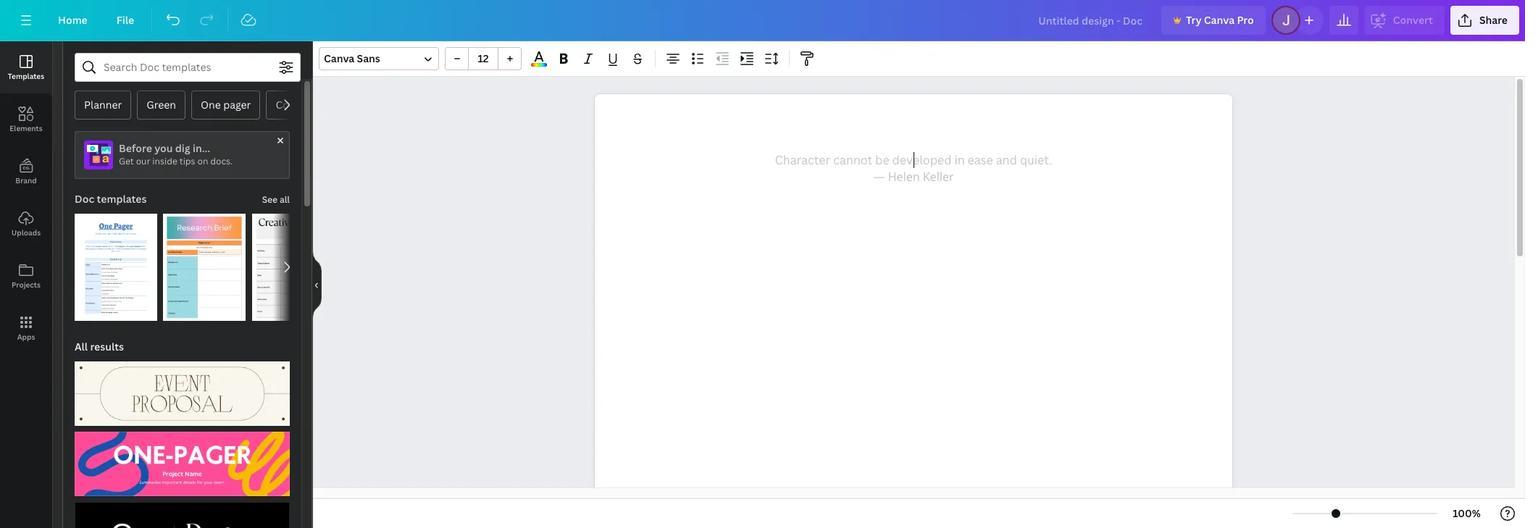 Task type: locate. For each thing, give the bounding box(es) containing it.
share button
[[1451, 6, 1520, 35]]

letter
[[307, 98, 334, 112]]

cover letter button
[[266, 91, 344, 120]]

side panel tab list
[[0, 41, 52, 354]]

project overview/one-pager professional docs banner in black white sleek monochrome style group
[[75, 494, 290, 528]]

green button
[[137, 91, 186, 120]]

pager
[[223, 98, 251, 112]]

elements button
[[0, 93, 52, 146]]

before you dig in... get our inside tips on docs.
[[119, 141, 233, 167]]

all results
[[75, 340, 124, 354]]

0 horizontal spatial canva
[[324, 51, 355, 65]]

apps
[[17, 332, 35, 342]]

research brief doc in orange teal pink soft pastels style group
[[163, 205, 246, 321]]

canva right try
[[1204, 13, 1235, 27]]

one pager doc in black and white blue light blue classic professional style group
[[75, 205, 157, 321]]

canva left sans
[[324, 51, 355, 65]]

one pager doc in black and white blue light blue classic professional style image
[[75, 214, 157, 321]]

docs.
[[210, 155, 233, 167]]

try canva pro button
[[1161, 6, 1266, 35]]

– – number field
[[473, 51, 493, 65]]

before
[[119, 141, 152, 155]]

canva inside button
[[1204, 13, 1235, 27]]

0 vertical spatial canva
[[1204, 13, 1235, 27]]

cover letter
[[276, 98, 334, 112]]

group
[[445, 47, 522, 70]]

try canva pro
[[1186, 13, 1254, 27]]

None text field
[[595, 94, 1233, 528]]

all
[[280, 193, 290, 206]]

canva sans button
[[319, 47, 439, 70]]

canva sans
[[324, 51, 380, 65]]

file
[[116, 13, 134, 27]]

1 horizontal spatial canva
[[1204, 13, 1235, 27]]

1 vertical spatial canva
[[324, 51, 355, 65]]

uploads
[[11, 228, 41, 238]]

see all button
[[261, 185, 291, 214]]

pro
[[1237, 13, 1254, 27]]

canva
[[1204, 13, 1235, 27], [324, 51, 355, 65]]

templates button
[[0, 41, 52, 93]]

uploads button
[[0, 198, 52, 250]]

try
[[1186, 13, 1202, 27]]

hide image
[[312, 250, 322, 320]]

templates
[[97, 192, 147, 206]]

one pager
[[201, 98, 251, 112]]

doc templates button
[[73, 185, 148, 214]]

cover
[[276, 98, 305, 112]]

Search Doc templates search field
[[104, 54, 272, 81]]

projects button
[[0, 250, 52, 302]]

main menu bar
[[0, 0, 1525, 41]]

in...
[[193, 141, 210, 155]]

project overview/one-pager professional docs banner in pink dark blue yellow playful abstract style group
[[75, 423, 290, 496]]

see all
[[262, 193, 290, 206]]



Task type: describe. For each thing, give the bounding box(es) containing it.
project overview/one-pager professional docs banner in black white sleek monochrome style image
[[75, 502, 290, 528]]

results
[[90, 340, 124, 354]]

apps button
[[0, 302, 52, 354]]

elements
[[10, 123, 43, 133]]

green
[[147, 98, 176, 112]]

project overview/one-pager professional docs banner in pink dark blue yellow playful abstract style image
[[75, 432, 290, 496]]

sans
[[357, 51, 380, 65]]

brand
[[15, 175, 37, 186]]

color range image
[[531, 63, 547, 67]]

all
[[75, 340, 88, 354]]

convert button
[[1364, 6, 1445, 35]]

see
[[262, 193, 278, 206]]

share
[[1480, 13, 1508, 27]]

doc templates
[[75, 192, 147, 206]]

planner button
[[75, 91, 131, 120]]

dig
[[175, 141, 190, 155]]

templates
[[8, 71, 44, 81]]

file button
[[105, 6, 146, 35]]

doc
[[75, 192, 94, 206]]

home
[[58, 13, 88, 27]]

100%
[[1453, 507, 1481, 520]]

100% button
[[1443, 502, 1491, 525]]

get
[[119, 155, 134, 167]]

one
[[201, 98, 221, 112]]

event/business proposal professional docs banner in beige dark brown warm classic style group
[[75, 353, 290, 426]]

inside
[[152, 155, 177, 167]]

creative brief doc in black and white grey editorial style group
[[252, 214, 335, 321]]

planner
[[84, 98, 122, 112]]

convert
[[1393, 13, 1433, 27]]

event/business proposal professional docs banner in beige dark brown warm classic style image
[[75, 362, 290, 426]]

creative brief doc in black and white grey editorial style image
[[252, 214, 335, 321]]

one pager button
[[191, 91, 260, 120]]

on
[[197, 155, 208, 167]]

research brief doc in orange teal pink soft pastels style image
[[163, 214, 246, 321]]

projects
[[12, 280, 41, 290]]

Design title text field
[[1027, 6, 1156, 35]]

brand button
[[0, 146, 52, 198]]

canva inside dropdown button
[[324, 51, 355, 65]]

home link
[[46, 6, 99, 35]]

tips
[[180, 155, 195, 167]]

our
[[136, 155, 150, 167]]

you
[[154, 141, 173, 155]]



Task type: vqa. For each thing, say whether or not it's contained in the screenshot.
the "workflows"
no



